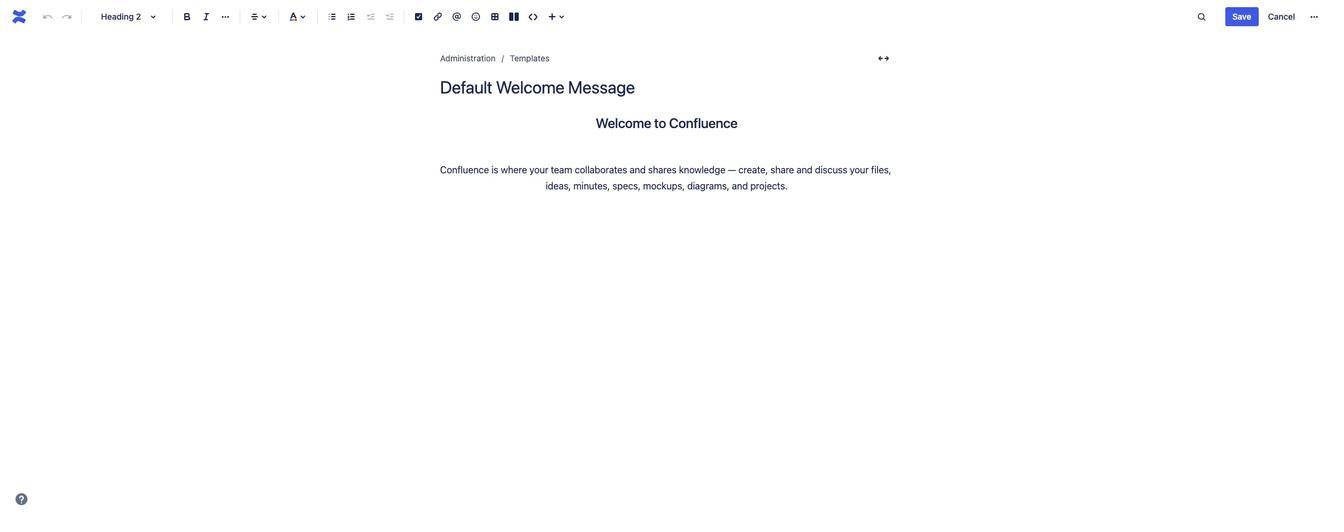 Task type: vqa. For each thing, say whether or not it's contained in the screenshot.
2nd 'your' from the right
yes



Task type: describe. For each thing, give the bounding box(es) containing it.
save
[[1233, 11, 1252, 21]]

link image
[[431, 10, 445, 24]]

shares
[[648, 165, 677, 175]]

find and replace image
[[1195, 10, 1209, 24]]

administration link
[[440, 51, 496, 66]]

table image
[[488, 10, 502, 24]]

discuss
[[815, 165, 848, 175]]

specs,
[[613, 181, 641, 192]]

redo ⌘⇧z image
[[60, 10, 74, 24]]

cancel
[[1269, 11, 1296, 21]]

team
[[551, 165, 573, 175]]

undo ⌘z image
[[41, 10, 55, 24]]

confluence is where your team collaborates and shares knowledge — create, share and discuss your files, ideas, minutes, specs, mockups, diagrams, and projects.
[[440, 165, 894, 192]]

make template full-width image
[[877, 51, 891, 66]]

emoji image
[[469, 10, 483, 24]]

help image
[[14, 493, 29, 507]]

save button
[[1226, 7, 1259, 26]]

confluence inside confluence is where your team collaborates and shares knowledge — create, share and discuss your files, ideas, minutes, specs, mockups, diagrams, and projects.
[[440, 165, 489, 175]]

2
[[136, 11, 141, 21]]

—
[[728, 165, 736, 175]]

0 horizontal spatial and
[[630, 165, 646, 175]]

numbered list ⌘⇧7 image
[[344, 10, 359, 24]]

0 vertical spatial confluence
[[669, 115, 738, 131]]

where
[[501, 165, 527, 175]]

ideas,
[[546, 181, 571, 192]]

align center image
[[248, 10, 262, 24]]

create,
[[739, 165, 768, 175]]

mockups,
[[643, 181, 685, 192]]

Give this page a title text field
[[440, 78, 894, 97]]

mention image
[[450, 10, 464, 24]]

administration
[[440, 53, 496, 63]]

1 horizontal spatial and
[[732, 181, 748, 192]]

is
[[492, 165, 499, 175]]

collaborates
[[575, 165, 628, 175]]

diagrams,
[[688, 181, 730, 192]]



Task type: locate. For each thing, give the bounding box(es) containing it.
2 your from the left
[[850, 165, 869, 175]]

projects.
[[751, 181, 788, 192]]

1 horizontal spatial confluence
[[669, 115, 738, 131]]

heading
[[101, 11, 134, 21]]

share
[[771, 165, 795, 175]]

outdent ⇧tab image
[[363, 10, 378, 24]]

Main content area, start typing to enter text. text field
[[440, 115, 894, 195]]

bold ⌘b image
[[180, 10, 194, 24]]

1 vertical spatial confluence
[[440, 165, 489, 175]]

more image
[[1308, 10, 1322, 24]]

0 horizontal spatial confluence
[[440, 165, 489, 175]]

heading 2 button
[[87, 4, 168, 30]]

bullet list ⌘⇧8 image
[[325, 10, 339, 24]]

welcome to confluence
[[596, 115, 738, 131]]

confluence right "to"
[[669, 115, 738, 131]]

indent tab image
[[382, 10, 397, 24]]

0 horizontal spatial your
[[530, 165, 549, 175]]

cancel button
[[1262, 7, 1303, 26]]

welcome
[[596, 115, 652, 131]]

your
[[530, 165, 549, 175], [850, 165, 869, 175]]

confluence left is
[[440, 165, 489, 175]]

to
[[655, 115, 666, 131]]

confluence image
[[10, 7, 29, 26], [10, 7, 29, 26]]

and up specs,
[[630, 165, 646, 175]]

your left team on the top of page
[[530, 165, 549, 175]]

minutes,
[[574, 181, 610, 192]]

italic ⌘i image
[[199, 10, 214, 24]]

and right share
[[797, 165, 813, 175]]

more formatting image
[[218, 10, 233, 24]]

1 your from the left
[[530, 165, 549, 175]]

layouts image
[[507, 10, 521, 24]]

files,
[[872, 165, 892, 175]]

and down —
[[732, 181, 748, 192]]

2 horizontal spatial and
[[797, 165, 813, 175]]

and
[[630, 165, 646, 175], [797, 165, 813, 175], [732, 181, 748, 192]]

code snippet image
[[526, 10, 541, 24]]

heading 2
[[101, 11, 141, 21]]

templates
[[510, 53, 550, 63]]

templates link
[[510, 51, 550, 66]]

action item image
[[412, 10, 426, 24]]

confluence
[[669, 115, 738, 131], [440, 165, 489, 175]]

your left files,
[[850, 165, 869, 175]]

knowledge
[[679, 165, 726, 175]]

1 horizontal spatial your
[[850, 165, 869, 175]]



